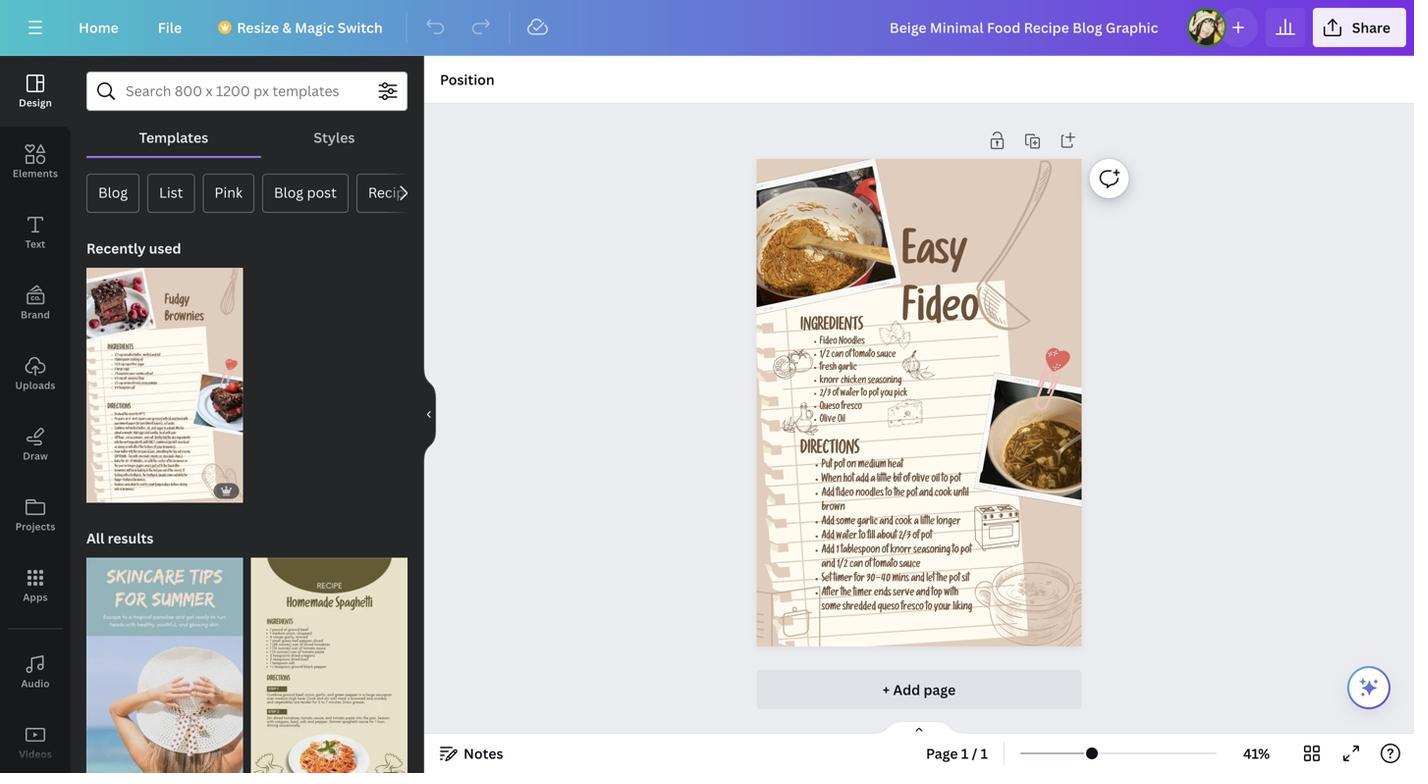 Task type: describe. For each thing, give the bounding box(es) containing it.
mins
[[892, 575, 909, 586]]

all
[[86, 529, 104, 548]]

draw
[[23, 450, 48, 463]]

beige minimal food recipe blog graphic group
[[86, 256, 243, 503]]

projects button
[[0, 480, 71, 551]]

shredded
[[843, 604, 876, 614]]

beige minimal food recipe card blog graphic image
[[251, 558, 408, 774]]

2/3 inside put pot on medium heat when hot add a little bit of olive oil to pot add fideo noodles to the pot and cook until brown add some garlic and cook a little longer add water to fill about 2/3 of pot add 1 tablespoon of knorr seasoning to pot and 1/2 can of tomato sauce set timer for 30-40 mins and let the pot sit after the timer ends serve and top with some shredded queso fresco to your liking
[[899, 532, 911, 543]]

water inside put pot on medium heat when hot add a little bit of olive oil to pot add fideo noodles to the pot and cook until brown add some garlic and cook a little longer add water to fill about 2/3 of pot add 1 tablespoon of knorr seasoning to pot and 1/2 can of tomato sauce set timer for 30-40 mins and let the pot sit after the timer ends serve and top with some shredded queso fresco to your liking
[[836, 532, 857, 543]]

add
[[856, 475, 869, 486]]

+ add page button
[[757, 671, 1082, 710]]

about
[[877, 532, 897, 543]]

can inside fideo noodles 1/2 can of tomato sauce fresh garlic knorr chicken seasoning 2/3 of water to pot you pick queso fresco olive oil
[[831, 351, 843, 361]]

blog post button
[[262, 174, 348, 213]]

of down the about
[[882, 547, 889, 557]]

tablespoon
[[841, 547, 880, 557]]

notes
[[464, 745, 503, 764]]

Design title text field
[[874, 8, 1179, 47]]

put
[[822, 461, 832, 472]]

grey line cookbook icon isolated on white background. cooking book icon. recipe book. fork and knife icons. cutlery symbol.  vector illustration image
[[724, 586, 820, 660]]

pot up sit
[[961, 547, 972, 557]]

templates button
[[86, 119, 261, 156]]

olive
[[820, 416, 836, 426]]

until
[[954, 490, 969, 500]]

of right the about
[[913, 532, 919, 543]]

seasoning inside put pot on medium heat when hot add a little bit of olive oil to pot add fideo noodles to the pot and cook until brown add some garlic and cook a little longer add water to fill about 2/3 of pot add 1 tablespoon of knorr seasoning to pot and 1/2 can of tomato sauce set timer for 30-40 mins and let the pot sit after the timer ends serve and top with some shredded queso fresco to your liking
[[913, 547, 951, 557]]

videos
[[19, 748, 52, 762]]

beige minimal food recipe card blog graphic group
[[251, 546, 408, 774]]

results
[[108, 529, 154, 548]]

projects
[[15, 521, 55, 534]]

add inside button
[[893, 681, 920, 700]]

40
[[881, 575, 891, 586]]

post
[[307, 183, 337, 202]]

farfalle pasta illustration image
[[879, 321, 911, 349]]

fresh
[[820, 364, 836, 374]]

ends
[[874, 589, 891, 600]]

of down noodles
[[845, 351, 851, 361]]

after
[[822, 589, 839, 600]]

position
[[440, 70, 495, 89]]

liking
[[953, 604, 972, 614]]

uploads button
[[0, 339, 71, 410]]

elements button
[[0, 127, 71, 197]]

gas stove, kitchenware , cooking cartoon doodle. image
[[974, 504, 1020, 552]]

of right "bit"
[[903, 475, 910, 486]]

ingredients
[[800, 320, 863, 336]]

to down longer
[[952, 547, 959, 557]]

hide image
[[423, 368, 436, 462]]

set
[[822, 575, 832, 586]]

pick
[[894, 390, 908, 400]]

magic
[[295, 18, 334, 37]]

brown
[[822, 504, 845, 515]]

used
[[149, 239, 181, 258]]

fideo for fideo noodles 1/2 can of tomato sauce fresh garlic knorr chicken seasoning 2/3 of water to pot you pick queso fresco olive oil
[[820, 338, 837, 348]]

home link
[[63, 8, 134, 47]]

1 horizontal spatial little
[[920, 518, 935, 529]]

directions
[[800, 443, 860, 460]]

Search 800 x 1200 px templates search field
[[126, 73, 368, 110]]

pot left on
[[834, 461, 845, 472]]

uploads
[[15, 379, 55, 392]]

0 horizontal spatial cook
[[895, 518, 912, 529]]

and up "set"
[[822, 561, 835, 571]]

fideo noodles 1/2 can of tomato sauce fresh garlic knorr chicken seasoning 2/3 of water to pot you pick queso fresco olive oil
[[820, 338, 908, 426]]

fresco inside fideo noodles 1/2 can of tomato sauce fresh garlic knorr chicken seasoning 2/3 of water to pot you pick queso fresco olive oil
[[841, 403, 862, 413]]

videos button
[[0, 708, 71, 774]]

blog post
[[274, 183, 337, 202]]

to left your on the right bottom of the page
[[926, 604, 932, 614]]

resize & magic switch
[[237, 18, 383, 37]]

pink button
[[203, 174, 254, 213]]

brand
[[21, 308, 50, 322]]

&
[[282, 18, 291, 37]]

to right oil
[[941, 475, 948, 486]]

recently used
[[86, 239, 181, 258]]

recipe
[[368, 183, 413, 202]]

list button
[[147, 174, 195, 213]]

1/2 inside fideo noodles 1/2 can of tomato sauce fresh garlic knorr chicken seasoning 2/3 of water to pot you pick queso fresco olive oil
[[820, 351, 830, 361]]

0 vertical spatial cook
[[935, 490, 952, 500]]

brand button
[[0, 268, 71, 339]]

with
[[944, 589, 958, 600]]

let
[[926, 575, 935, 586]]

/
[[972, 745, 978, 764]]

0 vertical spatial little
[[877, 475, 891, 486]]

1 inside put pot on medium heat when hot add a little bit of olive oil to pot add fideo noodles to the pot and cook until brown add some garlic and cook a little longer add water to fill about 2/3 of pot add 1 tablespoon of knorr seasoning to pot and 1/2 can of tomato sauce set timer for 30-40 mins and let the pot sit after the timer ends serve and top with some shredded queso fresco to your liking
[[836, 547, 839, 557]]

when
[[822, 475, 842, 486]]

and left the let
[[911, 575, 925, 586]]

teal summer skincare blog graphic image
[[86, 558, 243, 774]]

serve
[[893, 589, 914, 600]]

sauce inside fideo noodles 1/2 can of tomato sauce fresh garlic knorr chicken seasoning 2/3 of water to pot you pick queso fresco olive oil
[[877, 351, 896, 361]]

garlic inside put pot on medium heat when hot add a little bit of olive oil to pot add fideo noodles to the pot and cook until brown add some garlic and cook a little longer add water to fill about 2/3 of pot add 1 tablespoon of knorr seasoning to pot and 1/2 can of tomato sauce set timer for 30-40 mins and let the pot sit after the timer ends serve and top with some shredded queso fresco to your liking
[[857, 518, 878, 529]]

on
[[847, 461, 856, 472]]

2 vertical spatial the
[[841, 589, 851, 600]]

fresco inside put pot on medium heat when hot add a little bit of olive oil to pot add fideo noodles to the pot and cook until brown add some garlic and cook a little longer add water to fill about 2/3 of pot add 1 tablespoon of knorr seasoning to pot and 1/2 can of tomato sauce set timer for 30-40 mins and let the pot sit after the timer ends serve and top with some shredded queso fresco to your liking
[[901, 604, 924, 614]]

knorr inside put pot on medium heat when hot add a little bit of olive oil to pot add fideo noodles to the pot and cook until brown add some garlic and cook a little longer add water to fill about 2/3 of pot add 1 tablespoon of knorr seasoning to pot and 1/2 can of tomato sauce set timer for 30-40 mins and let the pot sit after the timer ends serve and top with some shredded queso fresco to your liking
[[890, 547, 912, 557]]

main menu bar
[[0, 0, 1414, 56]]

audio
[[21, 678, 50, 691]]

fideo
[[836, 490, 854, 500]]

blog button
[[86, 174, 140, 213]]

you
[[880, 390, 893, 400]]

and left top
[[916, 589, 930, 600]]

blog for blog
[[98, 183, 128, 202]]

olive oil hand drawn image
[[782, 403, 818, 436]]

knorr inside fideo noodles 1/2 can of tomato sauce fresh garlic knorr chicken seasoning 2/3 of water to pot you pick queso fresco olive oil
[[820, 377, 839, 387]]

put pot on medium heat when hot add a little bit of olive oil to pot add fideo noodles to the pot and cook until brown add some garlic and cook a little longer add water to fill about 2/3 of pot add 1 tablespoon of knorr seasoning to pot and 1/2 can of tomato sauce set timer for 30-40 mins and let the pot sit after the timer ends serve and top with some shredded queso fresco to your liking
[[822, 461, 973, 614]]

+
[[883, 681, 890, 700]]

medium
[[858, 461, 886, 472]]

tomato inside put pot on medium heat when hot add a little bit of olive oil to pot add fideo noodles to the pot and cook until brown add some garlic and cook a little longer add water to fill about 2/3 of pot add 1 tablespoon of knorr seasoning to pot and 1/2 can of tomato sauce set timer for 30-40 mins and let the pot sit after the timer ends serve and top with some shredded queso fresco to your liking
[[873, 561, 898, 571]]

elements
[[13, 167, 58, 180]]



Task type: vqa. For each thing, say whether or not it's contained in the screenshot.
team?
no



Task type: locate. For each thing, give the bounding box(es) containing it.
1 vertical spatial the
[[937, 575, 947, 586]]

2 horizontal spatial the
[[937, 575, 947, 586]]

0 horizontal spatial 1/2
[[820, 351, 830, 361]]

longer
[[937, 518, 961, 529]]

0 vertical spatial the
[[894, 490, 905, 500]]

2/3 up queso
[[820, 390, 831, 400]]

cook up the about
[[895, 518, 912, 529]]

2 blog from the left
[[274, 183, 304, 202]]

hot
[[843, 475, 854, 486]]

can inside put pot on medium heat when hot add a little bit of olive oil to pot add fideo noodles to the pot and cook until brown add some garlic and cook a little longer add water to fill about 2/3 of pot add 1 tablespoon of knorr seasoning to pot and 1/2 can of tomato sauce set timer for 30-40 mins and let the pot sit after the timer ends serve and top with some shredded queso fresco to your liking
[[850, 561, 863, 571]]

0 horizontal spatial timer
[[833, 575, 852, 586]]

page
[[926, 745, 958, 764]]

knorr down the fresh
[[820, 377, 839, 387]]

tomato up the 40
[[873, 561, 898, 571]]

file
[[158, 18, 182, 37]]

apps button
[[0, 551, 71, 622]]

0 horizontal spatial fideo
[[820, 338, 837, 348]]

cook down oil
[[935, 490, 952, 500]]

tomato down noodles
[[853, 351, 875, 361]]

0 horizontal spatial little
[[877, 475, 891, 486]]

1 vertical spatial seasoning
[[913, 547, 951, 557]]

0 vertical spatial 2/3
[[820, 390, 831, 400]]

1 horizontal spatial can
[[850, 561, 863, 571]]

side panel tab list
[[0, 56, 71, 774]]

1 horizontal spatial seasoning
[[913, 547, 951, 557]]

a left longer
[[914, 518, 919, 529]]

seasoning up you on the bottom right of page
[[868, 377, 902, 387]]

seasoning inside fideo noodles 1/2 can of tomato sauce fresh garlic knorr chicken seasoning 2/3 of water to pot you pick queso fresco olive oil
[[868, 377, 902, 387]]

seasoning up the let
[[913, 547, 951, 557]]

1 vertical spatial fresco
[[901, 604, 924, 614]]

knorr down the about
[[890, 547, 912, 557]]

garlic up chicken
[[838, 364, 857, 374]]

41% button
[[1225, 739, 1289, 770]]

resize
[[237, 18, 279, 37]]

a
[[871, 475, 875, 486], [914, 518, 919, 529]]

fresco up oil
[[841, 403, 862, 413]]

a right add
[[871, 475, 875, 486]]

to inside fideo noodles 1/2 can of tomato sauce fresh garlic knorr chicken seasoning 2/3 of water to pot you pick queso fresco olive oil
[[861, 390, 867, 400]]

1 right /
[[981, 745, 988, 764]]

can up for
[[850, 561, 863, 571]]

bit
[[893, 475, 902, 486]]

1 vertical spatial fideo
[[820, 338, 837, 348]]

0 vertical spatial knorr
[[820, 377, 839, 387]]

0 vertical spatial water
[[840, 390, 859, 400]]

tomato inside fideo noodles 1/2 can of tomato sauce fresh garlic knorr chicken seasoning 2/3 of water to pot you pick queso fresco olive oil
[[853, 351, 875, 361]]

resize & magic switch button
[[205, 8, 398, 47]]

30-
[[867, 575, 881, 586]]

0 vertical spatial seasoning
[[868, 377, 902, 387]]

garlic
[[838, 364, 857, 374], [857, 518, 878, 529]]

olive
[[912, 475, 930, 486]]

and up the about
[[880, 518, 893, 529]]

templates
[[139, 128, 208, 147]]

0 horizontal spatial fresco
[[841, 403, 862, 413]]

to down chicken
[[861, 390, 867, 400]]

fideo for fideo
[[902, 293, 979, 336]]

fresco
[[841, 403, 862, 413], [901, 604, 924, 614]]

timer down for
[[853, 589, 872, 600]]

the right after
[[841, 589, 851, 600]]

can
[[831, 351, 843, 361], [850, 561, 863, 571]]

fresco down serve
[[901, 604, 924, 614]]

1 vertical spatial garlic
[[857, 518, 878, 529]]

1 horizontal spatial fideo
[[902, 293, 979, 336]]

1 vertical spatial water
[[836, 532, 857, 543]]

+ add page
[[883, 681, 956, 700]]

draw button
[[0, 410, 71, 480]]

1 vertical spatial little
[[920, 518, 935, 529]]

1 horizontal spatial a
[[914, 518, 919, 529]]

queso
[[878, 604, 899, 614]]

chicken
[[841, 377, 866, 387]]

0 vertical spatial timer
[[833, 575, 852, 586]]

0 vertical spatial fideo
[[902, 293, 979, 336]]

recipe button
[[356, 174, 425, 213]]

pot down olive
[[907, 490, 917, 500]]

seasoning
[[868, 377, 902, 387], [913, 547, 951, 557]]

page
[[924, 681, 956, 700]]

1 vertical spatial 2/3
[[899, 532, 911, 543]]

1 left the tablespoon
[[836, 547, 839, 557]]

2/3 inside fideo noodles 1/2 can of tomato sauce fresh garlic knorr chicken seasoning 2/3 of water to pot you pick queso fresco olive oil
[[820, 390, 831, 400]]

1 vertical spatial a
[[914, 518, 919, 529]]

water inside fideo noodles 1/2 can of tomato sauce fresh garlic knorr chicken seasoning 2/3 of water to pot you pick queso fresco olive oil
[[840, 390, 859, 400]]

1 vertical spatial sauce
[[899, 561, 921, 571]]

2 horizontal spatial 1
[[981, 745, 988, 764]]

position button
[[432, 64, 503, 95]]

blog for blog post
[[274, 183, 304, 202]]

the right the let
[[937, 575, 947, 586]]

oil
[[838, 416, 845, 426]]

for
[[854, 575, 865, 586]]

1 horizontal spatial timer
[[853, 589, 872, 600]]

oil
[[931, 475, 940, 486]]

the down "bit"
[[894, 490, 905, 500]]

1 blog from the left
[[98, 183, 128, 202]]

1 vertical spatial cook
[[895, 518, 912, 529]]

sauce up the mins
[[899, 561, 921, 571]]

0 horizontal spatial blog
[[98, 183, 128, 202]]

1 left /
[[961, 745, 969, 764]]

of up 30-
[[865, 561, 872, 571]]

design button
[[0, 56, 71, 127]]

and down olive
[[919, 490, 933, 500]]

sit
[[962, 575, 970, 586]]

0 vertical spatial some
[[836, 518, 855, 529]]

1/2 down the tablespoon
[[837, 561, 848, 571]]

0 horizontal spatial a
[[871, 475, 875, 486]]

audio button
[[0, 637, 71, 708]]

1 horizontal spatial fresco
[[901, 604, 924, 614]]

laddle icon image
[[939, 156, 1118, 344]]

pot left you on the bottom right of page
[[869, 390, 879, 400]]

0 horizontal spatial sauce
[[877, 351, 896, 361]]

knorr
[[820, 377, 839, 387], [890, 547, 912, 557]]

0 vertical spatial sauce
[[877, 351, 896, 361]]

sauce down farfalle pasta illustration icon
[[877, 351, 896, 361]]

pot inside fideo noodles 1/2 can of tomato sauce fresh garlic knorr chicken seasoning 2/3 of water to pot you pick queso fresco olive oil
[[869, 390, 879, 400]]

water down chicken
[[840, 390, 859, 400]]

fideo down ingredients
[[820, 338, 837, 348]]

some down after
[[822, 604, 841, 614]]

1 horizontal spatial blog
[[274, 183, 304, 202]]

pot right the about
[[921, 532, 932, 543]]

tomato
[[853, 351, 875, 361], [873, 561, 898, 571]]

1 horizontal spatial 2/3
[[899, 532, 911, 543]]

garlic up fill
[[857, 518, 878, 529]]

add
[[822, 490, 834, 500], [822, 518, 834, 529], [822, 532, 834, 543], [822, 547, 834, 557], [893, 681, 920, 700]]

home
[[79, 18, 119, 37]]

0 horizontal spatial can
[[831, 351, 843, 361]]

1/2 up the fresh
[[820, 351, 830, 361]]

your
[[934, 604, 951, 614]]

timer right "set"
[[833, 575, 852, 586]]

text
[[25, 238, 45, 251]]

heat
[[888, 461, 903, 472]]

all results
[[86, 529, 154, 548]]

0 horizontal spatial the
[[841, 589, 851, 600]]

of
[[845, 351, 851, 361], [832, 390, 839, 400], [903, 475, 910, 486], [913, 532, 919, 543], [882, 547, 889, 557], [865, 561, 872, 571]]

0 vertical spatial 1/2
[[820, 351, 830, 361]]

fideo down easy
[[902, 293, 979, 336]]

water up the tablespoon
[[836, 532, 857, 543]]

can up the fresh
[[831, 351, 843, 361]]

blog left post
[[274, 183, 304, 202]]

to left fill
[[859, 532, 866, 543]]

1 horizontal spatial 1
[[961, 745, 969, 764]]

noodles
[[856, 490, 884, 500]]

0 vertical spatial garlic
[[838, 364, 857, 374]]

1 horizontal spatial the
[[894, 490, 905, 500]]

fill
[[867, 532, 875, 543]]

sauce
[[877, 351, 896, 361], [899, 561, 921, 571]]

share
[[1352, 18, 1391, 37]]

pot
[[869, 390, 879, 400], [834, 461, 845, 472], [950, 475, 961, 486], [907, 490, 917, 500], [921, 532, 932, 543], [961, 547, 972, 557], [949, 575, 960, 586]]

and
[[919, 490, 933, 500], [880, 518, 893, 529], [822, 561, 835, 571], [911, 575, 925, 586], [916, 589, 930, 600]]

switch
[[338, 18, 383, 37]]

pink
[[215, 183, 243, 202]]

pot up until
[[950, 475, 961, 486]]

teal summer skincare blog graphic group
[[86, 546, 243, 774]]

some
[[836, 518, 855, 529], [822, 604, 841, 614]]

little left "bit"
[[877, 475, 891, 486]]

garlic inside fideo noodles 1/2 can of tomato sauce fresh garlic knorr chicken seasoning 2/3 of water to pot you pick queso fresco olive oil
[[838, 364, 857, 374]]

list
[[159, 183, 183, 202]]

recently
[[86, 239, 146, 258]]

1 vertical spatial 1/2
[[837, 561, 848, 571]]

0 horizontal spatial 1
[[836, 547, 839, 557]]

sauce inside put pot on medium heat when hot add a little bit of olive oil to pot add fideo noodles to the pot and cook until brown add some garlic and cook a little longer add water to fill about 2/3 of pot add 1 tablespoon of knorr seasoning to pot and 1/2 can of tomato sauce set timer for 30-40 mins and let the pot sit after the timer ends serve and top with some shredded queso fresco to your liking
[[899, 561, 921, 571]]

0 vertical spatial can
[[831, 351, 843, 361]]

1 horizontal spatial knorr
[[890, 547, 912, 557]]

noodles
[[839, 338, 865, 348]]

1 vertical spatial knorr
[[890, 547, 912, 557]]

fideo inside fideo noodles 1/2 can of tomato sauce fresh garlic knorr chicken seasoning 2/3 of water to pot you pick queso fresco olive oil
[[820, 338, 837, 348]]

0 vertical spatial fresco
[[841, 403, 862, 413]]

little
[[877, 475, 891, 486], [920, 518, 935, 529]]

1 vertical spatial timer
[[853, 589, 872, 600]]

blog up recently
[[98, 183, 128, 202]]

0 vertical spatial tomato
[[853, 351, 875, 361]]

0 horizontal spatial 2/3
[[820, 390, 831, 400]]

of up queso
[[832, 390, 839, 400]]

some down brown
[[836, 518, 855, 529]]

pot left sit
[[949, 575, 960, 586]]

0 horizontal spatial knorr
[[820, 377, 839, 387]]

beige minimal food recipe blog graphic image
[[86, 268, 243, 503]]

2/3 right the about
[[899, 532, 911, 543]]

styles button
[[261, 119, 408, 156]]

0 horizontal spatial seasoning
[[868, 377, 902, 387]]

1 horizontal spatial 1/2
[[837, 561, 848, 571]]

text button
[[0, 197, 71, 268]]

top
[[931, 589, 942, 600]]

1 horizontal spatial sauce
[[899, 561, 921, 571]]

to right noodles
[[886, 490, 892, 500]]

1 vertical spatial can
[[850, 561, 863, 571]]

1 horizontal spatial cook
[[935, 490, 952, 500]]

page 1 / 1
[[926, 745, 988, 764]]

little left longer
[[920, 518, 935, 529]]

timer
[[833, 575, 852, 586], [853, 589, 872, 600]]

1 vertical spatial some
[[822, 604, 841, 614]]

canva assistant image
[[1357, 677, 1381, 700]]

0 vertical spatial a
[[871, 475, 875, 486]]

share button
[[1313, 8, 1406, 47]]

to
[[861, 390, 867, 400], [941, 475, 948, 486], [886, 490, 892, 500], [859, 532, 866, 543], [952, 547, 959, 557], [926, 604, 932, 614]]

easy
[[902, 236, 967, 279]]

1 vertical spatial tomato
[[873, 561, 898, 571]]

show pages image
[[872, 721, 966, 737]]

1/2 inside put pot on medium heat when hot add a little bit of olive oil to pot add fideo noodles to the pot and cook until brown add some garlic and cook a little longer add water to fill about 2/3 of pot add 1 tablespoon of knorr seasoning to pot and 1/2 can of tomato sauce set timer for 30-40 mins and let the pot sit after the timer ends serve and top with some shredded queso fresco to your liking
[[837, 561, 848, 571]]

41%
[[1243, 745, 1270, 764]]

queso
[[820, 403, 840, 413]]



